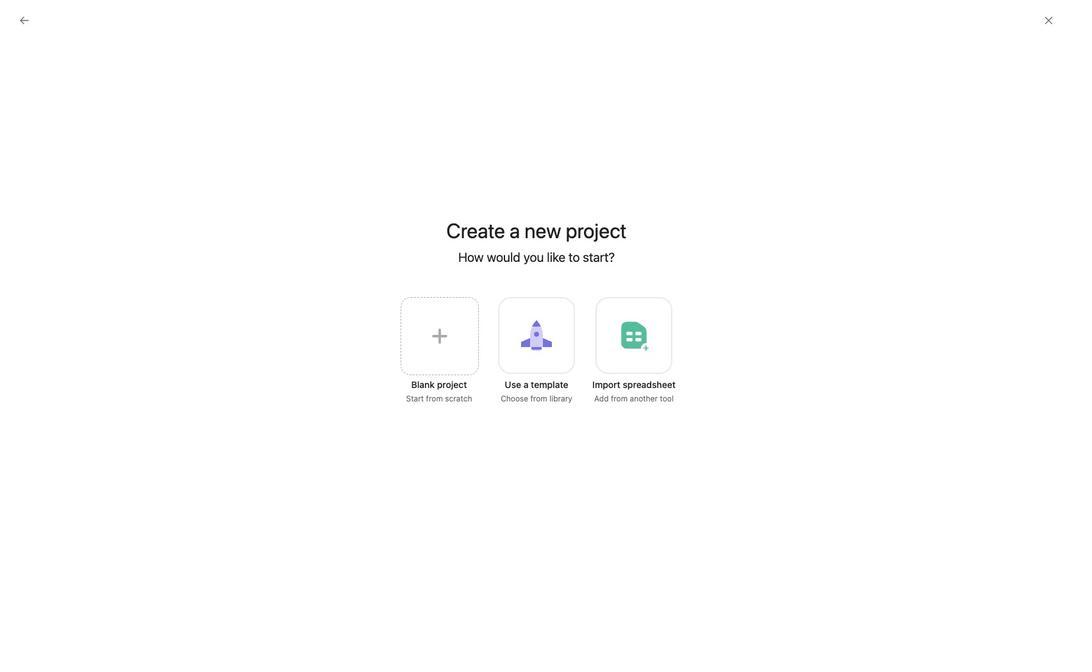 Task type: locate. For each thing, give the bounding box(es) containing it.
1 horizontal spatial from
[[531, 394, 547, 404]]

a right use
[[524, 379, 529, 390]]

hide sidebar image
[[17, 10, 27, 21]]

import spreadsheet add from another tool
[[593, 379, 676, 404]]

from inside use a template choose from library
[[531, 394, 547, 404]]

from down blank
[[426, 394, 443, 404]]

3 from from the left
[[611, 394, 628, 404]]

a inside use a template choose from library
[[524, 379, 529, 390]]

completed button
[[414, 221, 460, 238]]

from inside the import spreadsheet add from another tool
[[611, 394, 628, 404]]

add
[[594, 394, 609, 404]]

from right add
[[611, 394, 628, 404]]

project
[[437, 379, 467, 390]]

like
[[547, 250, 566, 264]]

how
[[458, 250, 484, 264]]

new project
[[525, 218, 627, 243]]

from
[[426, 394, 443, 404], [531, 394, 547, 404], [611, 394, 628, 404]]

a for create
[[510, 218, 520, 243]]

would
[[487, 250, 521, 264]]

blank
[[411, 379, 435, 390]]

start
[[406, 394, 424, 404]]

0 horizontal spatial from
[[426, 394, 443, 404]]

choose
[[501, 394, 528, 404]]

from down template
[[531, 394, 547, 404]]

library
[[550, 394, 572, 404]]

another
[[630, 394, 658, 404]]

a
[[510, 218, 520, 243], [524, 379, 529, 390]]

0 horizontal spatial a
[[510, 218, 520, 243]]

dialog
[[727, 348, 1048, 653]]

a for use
[[524, 379, 529, 390]]

2 from from the left
[[531, 394, 547, 404]]

a up would at the top left
[[510, 218, 520, 243]]

completed
[[414, 221, 460, 231]]

blank project start from scratch
[[406, 379, 472, 404]]

1 horizontal spatial a
[[524, 379, 529, 390]]

from inside blank project start from scratch
[[426, 394, 443, 404]]

2 horizontal spatial from
[[611, 394, 628, 404]]

from for import
[[611, 394, 628, 404]]

1 from from the left
[[426, 394, 443, 404]]

0 vertical spatial a
[[510, 218, 520, 243]]

1 vertical spatial a
[[524, 379, 529, 390]]

close image
[[1044, 15, 1054, 26]]



Task type: vqa. For each thing, say whether or not it's contained in the screenshot.
Blank
yes



Task type: describe. For each thing, give the bounding box(es) containing it.
go back image
[[19, 15, 29, 26]]

use
[[505, 379, 521, 390]]

import
[[593, 379, 621, 390]]

to start?
[[569, 250, 615, 264]]

spreadsheet
[[623, 379, 676, 390]]

how would you like to start?
[[458, 250, 615, 264]]

template
[[531, 379, 568, 390]]

scratch
[[445, 394, 472, 404]]

tool
[[660, 394, 674, 404]]

use a template choose from library
[[501, 379, 572, 404]]

you
[[524, 250, 544, 264]]

create a new project
[[446, 218, 627, 243]]

from for blank
[[426, 394, 443, 404]]

create
[[446, 218, 505, 243]]



